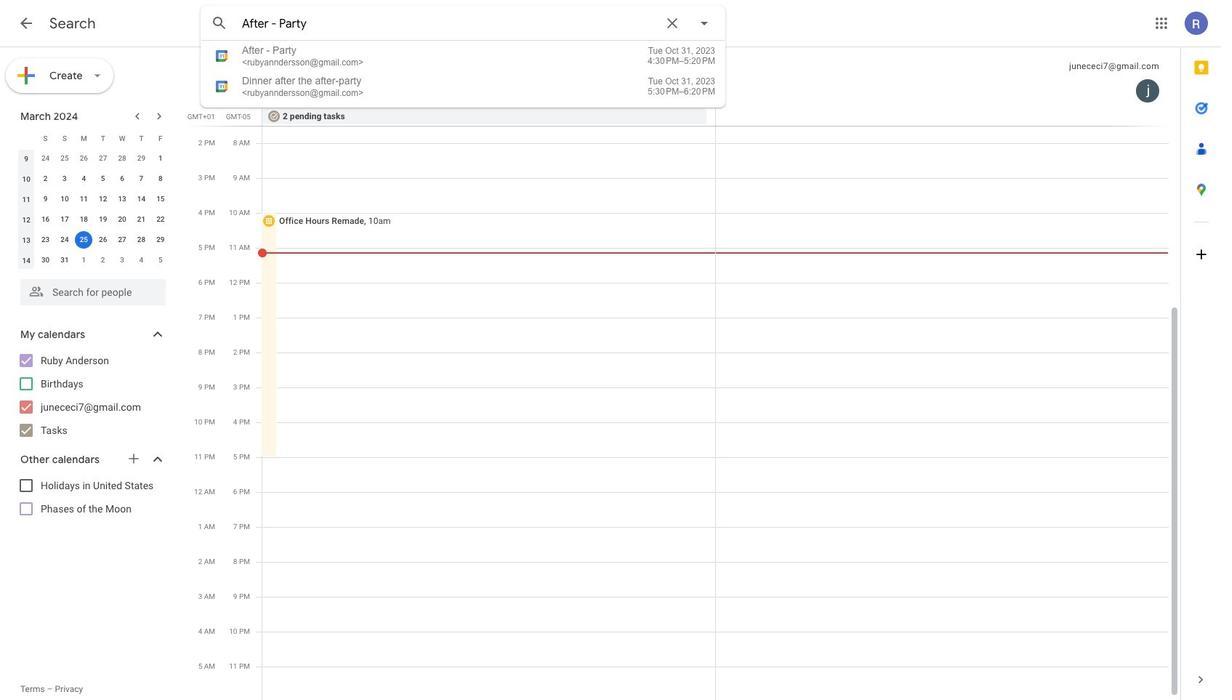 Task type: locate. For each thing, give the bounding box(es) containing it.
0 vertical spatial column header
[[263, 47, 716, 108]]

row down the 25, today element
[[17, 250, 170, 271]]

tab list
[[1182, 47, 1222, 660]]

row up the 25, today element
[[17, 209, 170, 230]]

row up the february 27 element
[[17, 128, 170, 148]]

row down "tue oct 31, 2023
5:30 pm–6:20 pm" element on the top of the page
[[256, 108, 1181, 126]]

12 element
[[94, 191, 112, 208]]

row down 5 element
[[17, 189, 170, 209]]

other calendars list
[[3, 474, 180, 521]]

row up 12 element at left top
[[17, 169, 170, 189]]

9 element
[[37, 191, 54, 208]]

Search text field
[[242, 17, 655, 31]]

None search field
[[201, 6, 726, 108]]

27 element
[[113, 231, 131, 249]]

15 element
[[152, 191, 169, 208]]

26 element
[[94, 231, 112, 249]]

april 3 element
[[113, 252, 131, 269]]

go back image
[[17, 15, 35, 32]]

30 element
[[37, 252, 54, 269]]

7 element
[[133, 170, 150, 188]]

column header
[[263, 47, 716, 108], [17, 128, 36, 148]]

april 2 element
[[94, 252, 112, 269]]

february 28 element
[[113, 150, 131, 167]]

<rubyanndersson@gmail.com> element for "tue oct 31, 2023
5:30 pm–6:20 pm" element on the top of the page
[[242, 88, 364, 98]]

5 element
[[94, 170, 112, 188]]

search options image
[[690, 9, 719, 38]]

cell
[[74, 230, 93, 250]]

None search field
[[0, 273, 180, 305]]

20 element
[[113, 211, 131, 228]]

<rubyanndersson@gmail.com> element
[[242, 57, 364, 68], [242, 88, 364, 98]]

1 <rubyanndersson@gmail.com> element from the top
[[242, 57, 364, 68]]

february 26 element
[[75, 150, 93, 167]]

my calendars list
[[3, 349, 180, 442]]

february 29 element
[[133, 150, 150, 167]]

heading
[[49, 15, 96, 33]]

10 element
[[56, 191, 73, 208]]

2 <rubyanndersson@gmail.com> element from the top
[[242, 88, 364, 98]]

29 element
[[152, 231, 169, 249]]

row group inside march 2024 grid
[[17, 148, 170, 271]]

0 horizontal spatial column header
[[17, 128, 36, 148]]

grid
[[186, 47, 1181, 700]]

february 25 element
[[56, 150, 73, 167]]

3 element
[[56, 170, 73, 188]]

28 element
[[133, 231, 150, 249]]

1 vertical spatial column header
[[17, 128, 36, 148]]

19 element
[[94, 211, 112, 228]]

list box
[[201, 41, 725, 102]]

0 vertical spatial <rubyanndersson@gmail.com> element
[[242, 57, 364, 68]]

row down 18 element
[[17, 230, 170, 250]]

add other calendars image
[[127, 452, 141, 466]]

1 vertical spatial <rubyanndersson@gmail.com> element
[[242, 88, 364, 98]]

april 1 element
[[75, 252, 93, 269]]

6 element
[[113, 170, 131, 188]]

row
[[256, 108, 1181, 126], [17, 128, 170, 148], [17, 148, 170, 169], [17, 169, 170, 189], [17, 189, 170, 209], [17, 209, 170, 230], [17, 230, 170, 250], [17, 250, 170, 271]]

row group
[[17, 148, 170, 271]]

18 element
[[75, 211, 93, 228]]

25, today element
[[75, 231, 93, 249]]

february 27 element
[[94, 150, 112, 167]]



Task type: describe. For each thing, give the bounding box(es) containing it.
24 element
[[56, 231, 73, 249]]

tue oct 31, 2023
4:30 pm–5:20 pm element
[[608, 46, 716, 66]]

Search for people text field
[[29, 279, 157, 305]]

13 element
[[113, 191, 131, 208]]

row up 5 element
[[17, 148, 170, 169]]

clear search image
[[658, 9, 687, 38]]

21 element
[[133, 211, 150, 228]]

17 element
[[56, 211, 73, 228]]

14 element
[[133, 191, 150, 208]]

11 element
[[75, 191, 93, 208]]

2 element
[[37, 170, 54, 188]]

16 element
[[37, 211, 54, 228]]

22 element
[[152, 211, 169, 228]]

cell inside march 2024 grid
[[74, 230, 93, 250]]

april 4 element
[[133, 252, 150, 269]]

<rubyanndersson@gmail.com> element for tue oct 31, 2023
4:30 pm–5:20 pm element in the top of the page
[[242, 57, 364, 68]]

february 24 element
[[37, 150, 54, 167]]

1 horizontal spatial column header
[[263, 47, 716, 108]]

4 element
[[75, 170, 93, 188]]

april 5 element
[[152, 252, 169, 269]]

1 element
[[152, 150, 169, 167]]

search image
[[205, 9, 234, 38]]

31 element
[[56, 252, 73, 269]]

tue oct 31, 2023
5:30 pm–6:20 pm element
[[608, 76, 716, 97]]

23 element
[[37, 231, 54, 249]]

column header inside march 2024 grid
[[17, 128, 36, 148]]

8 element
[[152, 170, 169, 188]]

march 2024 grid
[[14, 128, 170, 271]]



Task type: vqa. For each thing, say whether or not it's contained in the screenshot.
14 ELEMENT
yes



